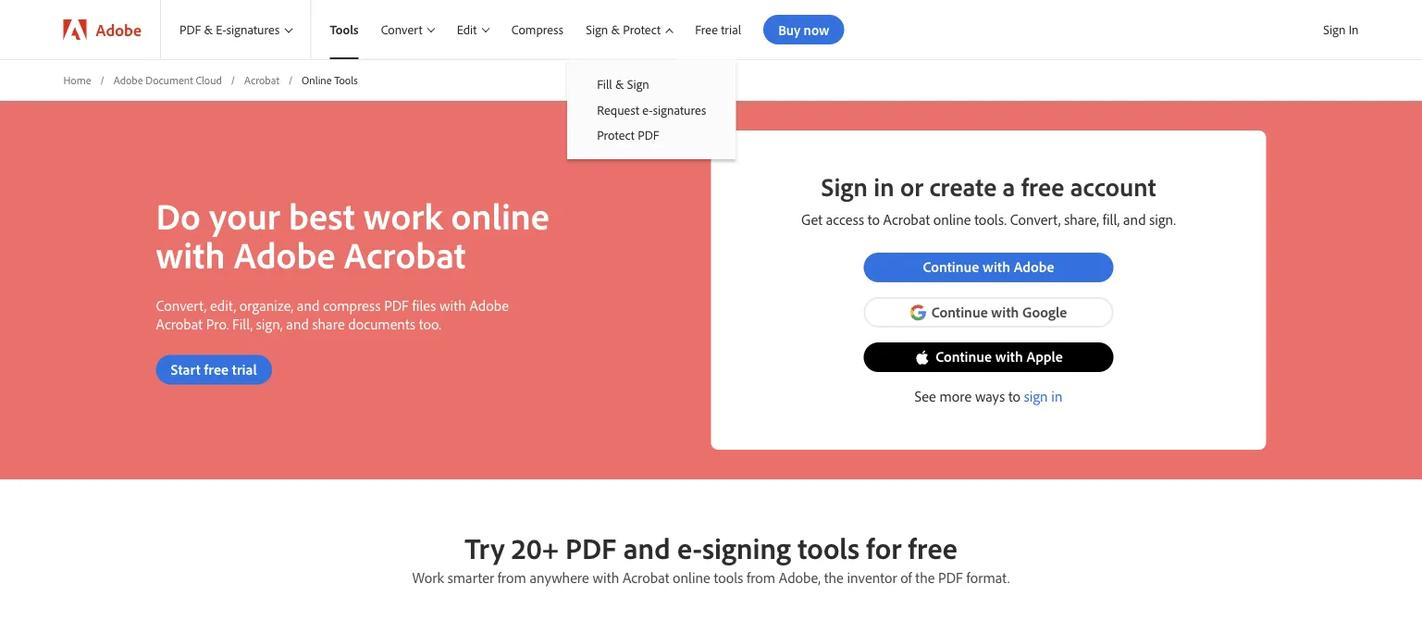 Task type: describe. For each thing, give the bounding box(es) containing it.
home
[[63, 73, 91, 87]]

document
[[146, 73, 193, 87]]

acrobat inside sign in or create a free account get access to acrobat online tools. convert, share, fill, and sign.
[[884, 210, 930, 228]]

try 20+ pdf and e-signing tools for free work smarter from anywhere with acrobat online tools from adobe, the inventor of the pdf format.
[[412, 529, 1010, 587]]

sign in link
[[1025, 387, 1063, 405]]

continue with apple
[[936, 347, 1064, 365]]

continue with google
[[932, 302, 1068, 321]]

ways
[[976, 387, 1006, 405]]

sign.
[[1150, 210, 1176, 228]]

cloud
[[196, 73, 222, 87]]

pdf left format.
[[939, 568, 964, 587]]

free trial
[[695, 21, 742, 38]]

e- inside try 20+ pdf and e-signing tools for free work smarter from anywhere with acrobat online tools from adobe, the inventor of the pdf format.
[[678, 529, 703, 566]]

pdf & e-signatures button
[[161, 0, 311, 59]]

adobe,
[[779, 568, 821, 587]]

too.
[[419, 314, 442, 333]]

create
[[930, 169, 997, 202]]

acrobat inside try 20+ pdf and e-signing tools for free work smarter from anywhere with acrobat online tools from adobe, the inventor of the pdf format.
[[623, 568, 670, 587]]

format.
[[967, 568, 1010, 587]]

sign,
[[256, 314, 283, 333]]

sign & protect button
[[568, 0, 677, 59]]

online
[[302, 73, 332, 87]]

e- inside group
[[643, 101, 653, 118]]

edit
[[457, 21, 477, 37]]

see
[[915, 387, 937, 405]]

with up the "continue with google" at the right of page
[[983, 257, 1011, 276]]

smarter
[[448, 568, 494, 587]]

sign in
[[1324, 21, 1359, 37]]

compress
[[323, 296, 381, 314]]

pdf up anywhere
[[566, 529, 617, 566]]

for
[[867, 529, 902, 566]]

request
[[597, 101, 640, 118]]

a
[[1003, 169, 1016, 202]]

with inside convert, edit, organize, and compress pdf files with adobe acrobat pro. fill, sign, and share documents too.
[[440, 296, 466, 314]]

0 vertical spatial tools
[[330, 21, 359, 38]]

sign for in
[[1324, 21, 1346, 37]]

of
[[901, 568, 912, 587]]

fill & sign
[[597, 76, 650, 92]]

1 horizontal spatial trial
[[721, 21, 742, 38]]

online tools
[[302, 73, 358, 87]]

acrobat link
[[244, 72, 279, 88]]

adobe inside the do your best work online with adobe acrobat
[[234, 230, 336, 277]]

continue with adobe link
[[864, 253, 1114, 282]]

protect inside dropdown button
[[623, 21, 661, 37]]

with left apple
[[996, 347, 1024, 365]]

documents
[[348, 314, 416, 333]]

or
[[901, 169, 924, 202]]

try
[[465, 529, 505, 566]]

sign in or create a free account get access to acrobat online tools. convert, share, fill, and sign.
[[802, 169, 1176, 228]]

sign inside fill & sign link
[[627, 76, 650, 92]]

anywhere
[[530, 568, 589, 587]]

0 horizontal spatial tools
[[714, 568, 744, 587]]

continue for continue with adobe
[[923, 257, 980, 276]]

do
[[156, 191, 201, 238]]

sign for in
[[822, 169, 868, 202]]

& for fill
[[616, 76, 624, 92]]

& for pdf
[[204, 21, 213, 38]]

e-
[[216, 21, 227, 38]]

1 vertical spatial trial
[[232, 359, 257, 378]]

home link
[[63, 72, 91, 88]]

sign
[[1025, 387, 1049, 405]]

compress
[[512, 21, 564, 37]]

and inside try 20+ pdf and e-signing tools for free work smarter from anywhere with acrobat online tools from adobe, the inventor of the pdf format.
[[624, 529, 671, 566]]

your
[[209, 191, 280, 238]]

inventor
[[847, 568, 897, 587]]

with left google on the right
[[992, 302, 1020, 321]]

apple
[[1027, 347, 1064, 365]]

with inside try 20+ pdf and e-signing tools for free work smarter from anywhere with acrobat online tools from adobe, the inventor of the pdf format.
[[593, 568, 619, 587]]

continue for continue with google
[[932, 302, 988, 321]]

pdf down request e-signatures link
[[638, 127, 660, 143]]

adobe inside convert, edit, organize, and compress pdf files with adobe acrobat pro. fill, sign, and share documents too.
[[470, 296, 509, 314]]

0 vertical spatial tools
[[798, 529, 860, 566]]

free
[[695, 21, 718, 38]]

acrobat right cloud
[[244, 73, 279, 87]]

fill,
[[232, 314, 253, 333]]

1 vertical spatial tools
[[335, 73, 358, 87]]

online inside the do your best work online with adobe acrobat
[[451, 191, 550, 238]]

1 from from the left
[[498, 568, 527, 587]]

continue with adobe
[[923, 257, 1055, 276]]

signing
[[703, 529, 791, 566]]

2 from from the left
[[747, 568, 776, 587]]

adobe inside continue with adobe link
[[1014, 257, 1055, 276]]

adobe document cloud link
[[114, 72, 222, 88]]

work
[[412, 568, 444, 587]]

convert button
[[363, 0, 439, 59]]

organize,
[[240, 296, 294, 314]]

to inside sign in or create a free account get access to acrobat online tools. convert, share, fill, and sign.
[[868, 210, 880, 228]]

pdf inside dropdown button
[[180, 21, 201, 38]]

adobe inside adobe document cloud link
[[114, 73, 143, 87]]



Task type: locate. For each thing, give the bounding box(es) containing it.
trial right free
[[721, 21, 742, 38]]

get
[[802, 210, 823, 228]]

protect
[[623, 21, 661, 37], [597, 127, 635, 143]]

1 vertical spatial protect
[[597, 127, 635, 143]]

start
[[171, 359, 201, 378]]

2 vertical spatial free
[[909, 529, 958, 566]]

adobe inside the adobe link
[[96, 19, 142, 40]]

signatures up acrobat link
[[227, 21, 280, 38]]

in right sign
[[1052, 387, 1063, 405]]

0 horizontal spatial online
[[451, 191, 550, 238]]

acrobat
[[244, 73, 279, 87], [884, 210, 930, 228], [344, 230, 466, 277], [156, 314, 203, 333], [623, 568, 670, 587]]

sign for &
[[586, 21, 608, 37]]

2 the from the left
[[916, 568, 935, 587]]

adobe up adobe document cloud
[[96, 19, 142, 40]]

fill,
[[1103, 210, 1120, 228]]

with right anywhere
[[593, 568, 619, 587]]

adobe up organize,
[[234, 230, 336, 277]]

sign & protect
[[586, 21, 661, 37]]

0 vertical spatial continue
[[923, 257, 980, 276]]

tools
[[330, 21, 359, 38], [335, 73, 358, 87]]

adobe left document
[[114, 73, 143, 87]]

free trial link
[[677, 0, 745, 59]]

continue up continue with google link
[[923, 257, 980, 276]]

0 horizontal spatial e-
[[643, 101, 653, 118]]

acrobat down the or
[[884, 210, 930, 228]]

free up of
[[909, 529, 958, 566]]

to right access
[[868, 210, 880, 228]]

0 vertical spatial in
[[874, 169, 895, 202]]

in
[[1349, 21, 1359, 37]]

1 vertical spatial free
[[204, 359, 229, 378]]

free
[[1022, 169, 1065, 202], [204, 359, 229, 378], [909, 529, 958, 566]]

in left the or
[[874, 169, 895, 202]]

1 vertical spatial continue
[[932, 302, 988, 321]]

group
[[568, 59, 736, 159]]

sign inside sign in or create a free account get access to acrobat online tools. convert, share, fill, and sign.
[[822, 169, 868, 202]]

share,
[[1065, 210, 1100, 228]]

20+
[[512, 529, 559, 566]]

1 vertical spatial signatures
[[653, 101, 707, 118]]

0 vertical spatial convert,
[[1011, 210, 1061, 228]]

convert
[[381, 21, 423, 37]]

1 horizontal spatial convert,
[[1011, 210, 1061, 228]]

with inside the do your best work online with adobe acrobat
[[156, 230, 225, 277]]

from down "signing"
[[747, 568, 776, 587]]

pdf left files
[[384, 296, 409, 314]]

acrobat left 'pro.'
[[156, 314, 203, 333]]

2 horizontal spatial online
[[934, 210, 972, 228]]

convert, inside convert, edit, organize, and compress pdf files with adobe acrobat pro. fill, sign, and share documents too.
[[156, 296, 207, 314]]

signatures inside dropdown button
[[227, 21, 280, 38]]

with right files
[[440, 296, 466, 314]]

signatures
[[227, 21, 280, 38], [653, 101, 707, 118]]

the right of
[[916, 568, 935, 587]]

in inside sign in or create a free account get access to acrobat online tools. convert, share, fill, and sign.
[[874, 169, 895, 202]]

1 vertical spatial convert,
[[156, 296, 207, 314]]

1 vertical spatial to
[[1009, 387, 1021, 405]]

group containing fill & sign
[[568, 59, 736, 159]]

more
[[940, 387, 972, 405]]

sign inside sign in button
[[1324, 21, 1346, 37]]

0 vertical spatial protect
[[623, 21, 661, 37]]

0 vertical spatial signatures
[[227, 21, 280, 38]]

pdf inside convert, edit, organize, and compress pdf files with adobe acrobat pro. fill, sign, and share documents too.
[[384, 296, 409, 314]]

adobe document cloud
[[114, 73, 222, 87]]

from down 20+
[[498, 568, 527, 587]]

0 horizontal spatial convert,
[[156, 296, 207, 314]]

request e-signatures link
[[568, 97, 736, 122]]

1 horizontal spatial the
[[916, 568, 935, 587]]

0 vertical spatial to
[[868, 210, 880, 228]]

1 vertical spatial e-
[[678, 529, 703, 566]]

signatures down fill & sign link
[[653, 101, 707, 118]]

to left sign
[[1009, 387, 1021, 405]]

account
[[1071, 169, 1157, 202]]

e-
[[643, 101, 653, 118], [678, 529, 703, 566]]

with up edit,
[[156, 230, 225, 277]]

& right fill
[[616, 76, 624, 92]]

1 horizontal spatial free
[[909, 529, 958, 566]]

to
[[868, 210, 880, 228], [1009, 387, 1021, 405]]

& inside dropdown button
[[204, 21, 213, 38]]

continue with apple link
[[864, 342, 1114, 372]]

adobe up google on the right
[[1014, 257, 1055, 276]]

tools up online tools
[[330, 21, 359, 38]]

continue
[[923, 257, 980, 276], [932, 302, 988, 321], [936, 347, 992, 365]]

sign inside sign & protect dropdown button
[[586, 21, 608, 37]]

online
[[451, 191, 550, 238], [934, 210, 972, 228], [673, 568, 711, 587]]

& for sign
[[611, 21, 620, 37]]

0 horizontal spatial to
[[868, 210, 880, 228]]

acrobat inside convert, edit, organize, and compress pdf files with adobe acrobat pro. fill, sign, and share documents too.
[[156, 314, 203, 333]]

1 the from the left
[[825, 568, 844, 587]]

1 horizontal spatial signatures
[[653, 101, 707, 118]]

do your best work online with adobe acrobat
[[156, 191, 550, 277]]

free right start
[[204, 359, 229, 378]]

adobe right too.
[[470, 296, 509, 314]]

continue down continue with adobe link
[[932, 302, 988, 321]]

sign in button
[[1320, 14, 1363, 45]]

tools down "signing"
[[714, 568, 744, 587]]

& up fill & sign
[[611, 21, 620, 37]]

start free trial
[[171, 359, 257, 378]]

best
[[289, 191, 355, 238]]

0 horizontal spatial signatures
[[227, 21, 280, 38]]

edit button
[[439, 0, 493, 59]]

sign up request e-signatures
[[627, 76, 650, 92]]

1 horizontal spatial from
[[747, 568, 776, 587]]

& inside dropdown button
[[611, 21, 620, 37]]

0 horizontal spatial from
[[498, 568, 527, 587]]

sign
[[586, 21, 608, 37], [1324, 21, 1346, 37], [627, 76, 650, 92], [822, 169, 868, 202]]

&
[[611, 21, 620, 37], [204, 21, 213, 38], [616, 76, 624, 92]]

free right a
[[1022, 169, 1065, 202]]

google
[[1023, 302, 1068, 321]]

trial down fill,
[[232, 359, 257, 378]]

continue up more
[[936, 347, 992, 365]]

convert, inside sign in or create a free account get access to acrobat online tools. convert, share, fill, and sign.
[[1011, 210, 1061, 228]]

acrobat up files
[[344, 230, 466, 277]]

files
[[412, 296, 436, 314]]

and
[[1124, 210, 1147, 228], [297, 296, 320, 314], [286, 314, 309, 333], [624, 529, 671, 566]]

protect inside group
[[597, 127, 635, 143]]

pdf left "e-"
[[180, 21, 201, 38]]

1 horizontal spatial e-
[[678, 529, 703, 566]]

compress link
[[493, 0, 568, 59]]

pdf
[[180, 21, 201, 38], [638, 127, 660, 143], [384, 296, 409, 314], [566, 529, 617, 566], [939, 568, 964, 587]]

0 horizontal spatial free
[[204, 359, 229, 378]]

protect pdf
[[597, 127, 660, 143]]

tools
[[798, 529, 860, 566], [714, 568, 744, 587]]

pro.
[[206, 314, 229, 333]]

start free trial link
[[156, 355, 272, 384]]

free inside sign in or create a free account get access to acrobat online tools. convert, share, fill, and sign.
[[1022, 169, 1065, 202]]

convert, down a
[[1011, 210, 1061, 228]]

see more ways to sign in
[[915, 387, 1063, 405]]

continue for continue with apple
[[936, 347, 992, 365]]

fill
[[597, 76, 613, 92]]

protect down "request"
[[597, 127, 635, 143]]

1 horizontal spatial in
[[1052, 387, 1063, 405]]

1 horizontal spatial online
[[673, 568, 711, 587]]

fill & sign link
[[568, 71, 736, 97]]

continue with google link
[[864, 297, 1114, 328]]

0 vertical spatial e-
[[643, 101, 653, 118]]

0 vertical spatial free
[[1022, 169, 1065, 202]]

in
[[874, 169, 895, 202], [1052, 387, 1063, 405]]

edit,
[[210, 296, 236, 314]]

the
[[825, 568, 844, 587], [916, 568, 935, 587]]

online inside try 20+ pdf and e-signing tools for free work smarter from anywhere with acrobat online tools from adobe, the inventor of the pdf format.
[[673, 568, 711, 587]]

convert, edit, organize, and compress pdf files with adobe acrobat pro. fill, sign, and share documents too.
[[156, 296, 509, 333]]

online inside sign in or create a free account get access to acrobat online tools. convert, share, fill, and sign.
[[934, 210, 972, 228]]

1 vertical spatial in
[[1052, 387, 1063, 405]]

acrobat inside the do your best work online with adobe acrobat
[[344, 230, 466, 277]]

share
[[312, 314, 345, 333]]

1 vertical spatial tools
[[714, 568, 744, 587]]

with
[[156, 230, 225, 277], [983, 257, 1011, 276], [440, 296, 466, 314], [992, 302, 1020, 321], [996, 347, 1024, 365], [593, 568, 619, 587]]

free inside try 20+ pdf and e-signing tools for free work smarter from anywhere with acrobat online tools from adobe, the inventor of the pdf format.
[[909, 529, 958, 566]]

0 horizontal spatial trial
[[232, 359, 257, 378]]

0 vertical spatial trial
[[721, 21, 742, 38]]

sign up fill
[[586, 21, 608, 37]]

1 horizontal spatial tools
[[798, 529, 860, 566]]

sign up access
[[822, 169, 868, 202]]

access
[[826, 210, 865, 228]]

tools link
[[312, 0, 363, 59]]

adobe link
[[45, 0, 160, 59]]

& left "e-"
[[204, 21, 213, 38]]

protect pdf link
[[568, 122, 736, 148]]

convert, left edit,
[[156, 296, 207, 314]]

request e-signatures
[[597, 101, 707, 118]]

tools up the adobe,
[[798, 529, 860, 566]]

work
[[364, 191, 443, 238]]

tools right online
[[335, 73, 358, 87]]

the right the adobe,
[[825, 568, 844, 587]]

pdf & e-signatures
[[180, 21, 280, 38]]

0 horizontal spatial in
[[874, 169, 895, 202]]

and inside sign in or create a free account get access to acrobat online tools. convert, share, fill, and sign.
[[1124, 210, 1147, 228]]

2 vertical spatial continue
[[936, 347, 992, 365]]

1 horizontal spatial to
[[1009, 387, 1021, 405]]

sign left in
[[1324, 21, 1346, 37]]

acrobat right anywhere
[[623, 568, 670, 587]]

2 horizontal spatial free
[[1022, 169, 1065, 202]]

tools.
[[975, 210, 1007, 228]]

0 horizontal spatial the
[[825, 568, 844, 587]]

protect up fill & sign link
[[623, 21, 661, 37]]



Task type: vqa. For each thing, say whether or not it's contained in the screenshot.
Learn
no



